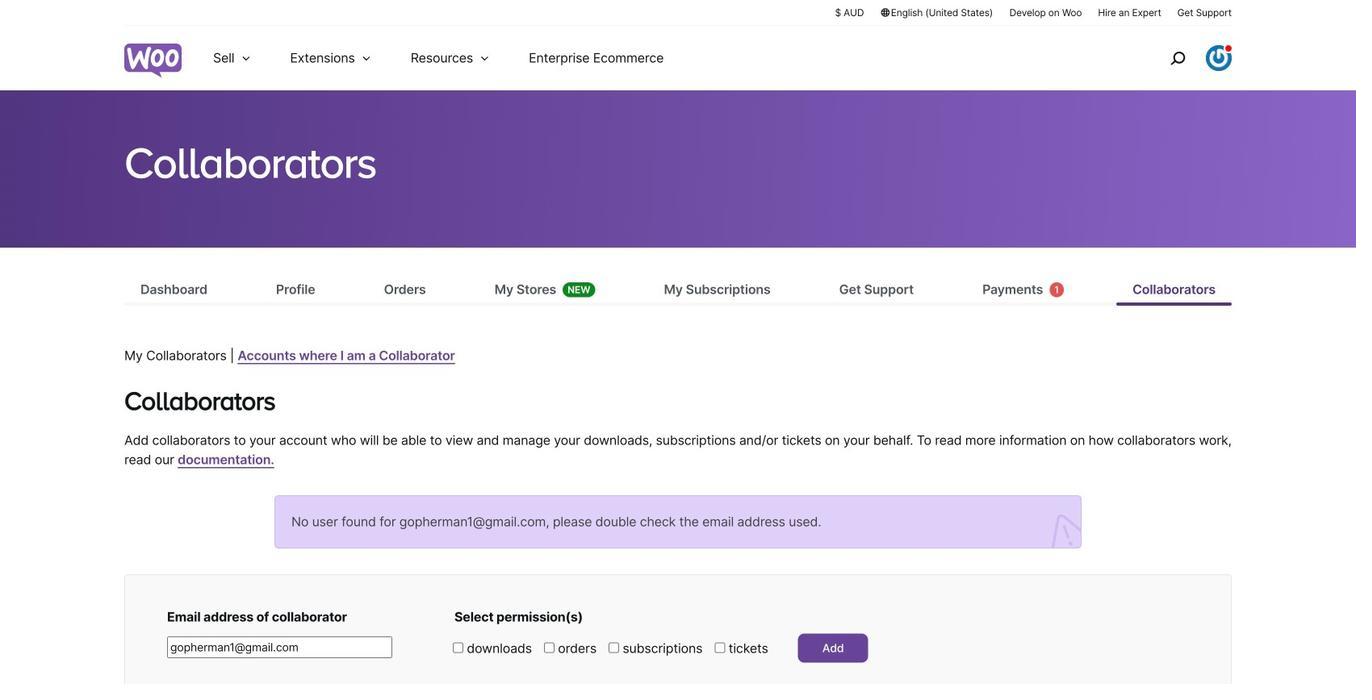 Task type: describe. For each thing, give the bounding box(es) containing it.
open account menu image
[[1207, 45, 1233, 71]]

search image
[[1166, 45, 1191, 71]]



Task type: vqa. For each thing, say whether or not it's contained in the screenshot.
the Manage your store in a new browser tab image
no



Task type: locate. For each thing, give the bounding box(es) containing it.
service navigation menu element
[[1136, 32, 1233, 84]]

None checkbox
[[453, 643, 464, 654], [715, 643, 726, 654], [453, 643, 464, 654], [715, 643, 726, 654]]

None checkbox
[[544, 643, 555, 654], [609, 643, 620, 654], [544, 643, 555, 654], [609, 643, 620, 654]]



